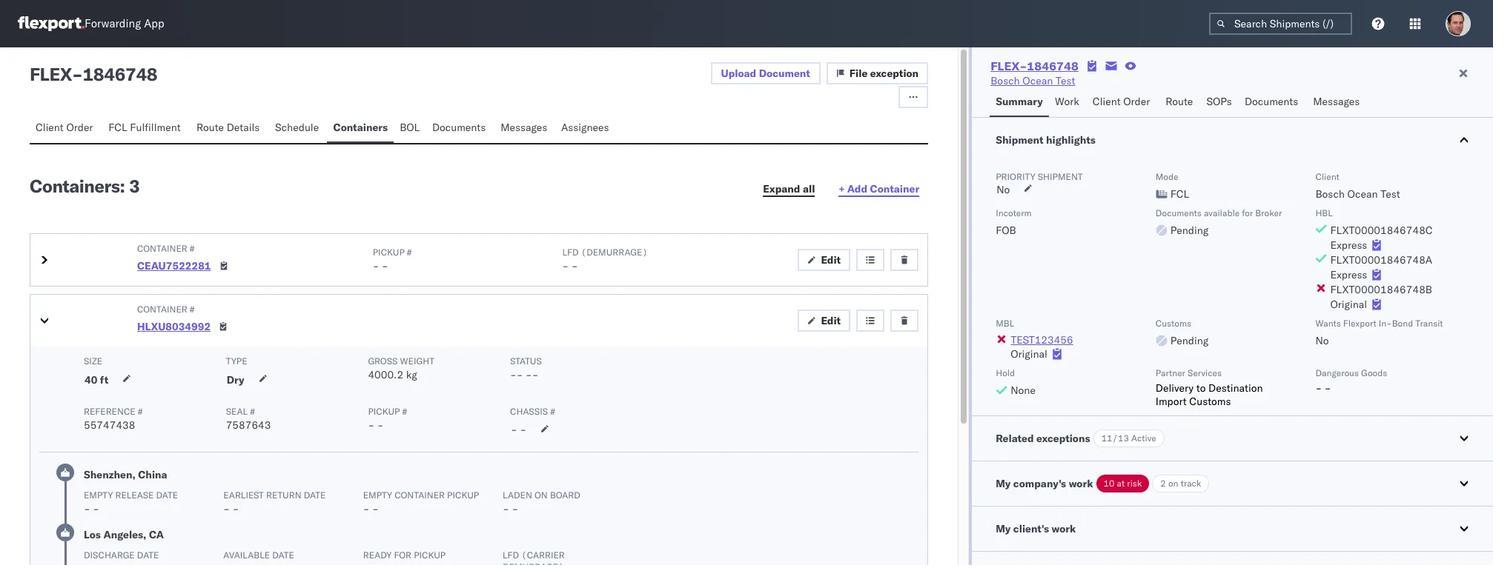 Task type: vqa. For each thing, say whether or not it's contained in the screenshot.
fourth Resize Handle "column header" from left
no



Task type: locate. For each thing, give the bounding box(es) containing it.
1 vertical spatial fcl
[[1171, 188, 1189, 201]]

lfd inside lfd (demurrage) - -
[[562, 247, 579, 258]]

bosch ocean test link
[[991, 73, 1076, 88]]

ocean up flxt00001846748c
[[1348, 188, 1378, 201]]

1 vertical spatial messages
[[501, 121, 547, 134]]

0 vertical spatial client order
[[1093, 95, 1150, 108]]

0 vertical spatial order
[[1124, 95, 1150, 108]]

route left sops
[[1166, 95, 1193, 108]]

2 edit from the top
[[821, 314, 841, 328]]

file exception button
[[827, 62, 928, 85], [827, 62, 928, 85]]

for left the 'broker'
[[1242, 208, 1253, 219]]

my company's work
[[996, 478, 1093, 491]]

0 vertical spatial messages
[[1313, 95, 1360, 108]]

container # up ceau7522281
[[137, 243, 195, 254]]

1 vertical spatial work
[[1052, 523, 1076, 536]]

sops
[[1207, 95, 1232, 108]]

shenzhen, china
[[84, 469, 167, 482]]

1 horizontal spatial for
[[1242, 208, 1253, 219]]

on right 2 on the right
[[1169, 478, 1179, 489]]

pickup
[[373, 247, 405, 258], [368, 406, 400, 417]]

express up the flxt00001846748a
[[1331, 239, 1368, 252]]

app
[[144, 17, 164, 31]]

0 horizontal spatial no
[[997, 183, 1010, 196]]

documents available for broker
[[1156, 208, 1282, 219]]

1 pending from the top
[[1171, 224, 1209, 237]]

track
[[1181, 478, 1202, 489]]

discharge date
[[84, 550, 159, 561]]

lfd for -
[[562, 247, 579, 258]]

related
[[996, 432, 1034, 446]]

0 horizontal spatial fcl
[[108, 121, 127, 134]]

1 horizontal spatial no
[[1316, 334, 1329, 348]]

work for my client's work
[[1052, 523, 1076, 536]]

customs down services
[[1190, 395, 1231, 409]]

lfd
[[562, 247, 579, 258], [503, 550, 519, 561]]

fulfillment
[[130, 121, 181, 134]]

1 horizontal spatial lfd
[[562, 247, 579, 258]]

empty left container
[[363, 490, 392, 501]]

#
[[190, 243, 195, 254], [407, 247, 412, 258], [190, 304, 195, 315], [138, 406, 143, 417], [250, 406, 255, 417], [402, 406, 407, 417], [550, 406, 555, 417]]

1 vertical spatial pending
[[1171, 334, 1209, 348]]

test123456
[[1011, 334, 1073, 347]]

0 vertical spatial pending
[[1171, 224, 1209, 237]]

1 vertical spatial test
[[1381, 188, 1400, 201]]

ft
[[100, 374, 108, 387]]

container inside button
[[870, 182, 920, 196]]

client order button down the flex
[[30, 114, 103, 143]]

express for flxt00001846748a
[[1331, 268, 1368, 282]]

my
[[996, 478, 1011, 491], [996, 523, 1011, 536]]

no down "wants"
[[1316, 334, 1329, 348]]

1 vertical spatial on
[[535, 490, 548, 501]]

test up work
[[1056, 74, 1076, 87]]

3
[[129, 175, 140, 197]]

client down the flex
[[36, 121, 64, 134]]

1 vertical spatial order
[[66, 121, 93, 134]]

1 vertical spatial client order
[[36, 121, 93, 134]]

client right work button
[[1093, 95, 1121, 108]]

2 vertical spatial documents
[[1156, 208, 1202, 219]]

test
[[1056, 74, 1076, 87], [1381, 188, 1400, 201]]

container up hlxu8034992 button
[[137, 304, 187, 315]]

messages
[[1313, 95, 1360, 108], [501, 121, 547, 134]]

route left "details"
[[196, 121, 224, 134]]

client
[[1093, 95, 1121, 108], [36, 121, 64, 134], [1316, 171, 1340, 182]]

container for hlxu8034992
[[137, 304, 187, 315]]

available date
[[223, 550, 294, 561]]

pending up services
[[1171, 334, 1209, 348]]

documents for the rightmost documents button
[[1245, 95, 1299, 108]]

2 empty from the left
[[363, 490, 392, 501]]

date right available
[[272, 550, 294, 561]]

0 vertical spatial container #
[[137, 243, 195, 254]]

on inside laden on board - -
[[535, 490, 548, 501]]

0 horizontal spatial empty
[[84, 490, 113, 501]]

shipment highlights button
[[972, 118, 1493, 162]]

1 horizontal spatial on
[[1169, 478, 1179, 489]]

1 horizontal spatial messages
[[1313, 95, 1360, 108]]

original down test123456 on the bottom of page
[[1011, 348, 1048, 361]]

pickup right container
[[447, 490, 479, 501]]

empty for empty container pickup - -
[[363, 490, 392, 501]]

pickup inside empty container pickup - -
[[447, 490, 479, 501]]

1 horizontal spatial ocean
[[1348, 188, 1378, 201]]

2 pending from the top
[[1171, 334, 1209, 348]]

0 vertical spatial lfd
[[562, 247, 579, 258]]

client up hbl
[[1316, 171, 1340, 182]]

date right return
[[304, 490, 326, 501]]

1 express from the top
[[1331, 239, 1368, 252]]

documents for documents available for broker
[[1156, 208, 1202, 219]]

fcl inside 'button'
[[108, 121, 127, 134]]

fcl left fulfillment
[[108, 121, 127, 134]]

fcl for fcl fulfillment
[[108, 121, 127, 134]]

empty
[[84, 490, 113, 501], [363, 490, 392, 501]]

2 vertical spatial client
[[1316, 171, 1340, 182]]

1 container # from the top
[[137, 243, 195, 254]]

0 vertical spatial fcl
[[108, 121, 127, 134]]

1846748 up bosch ocean test
[[1027, 59, 1079, 73]]

1 horizontal spatial test
[[1381, 188, 1400, 201]]

1 horizontal spatial fcl
[[1171, 188, 1189, 201]]

1 horizontal spatial client
[[1093, 95, 1121, 108]]

pickup right ready
[[414, 550, 446, 561]]

2 my from the top
[[996, 523, 1011, 536]]

client order down the flex
[[36, 121, 93, 134]]

wants
[[1316, 318, 1341, 329]]

flexport. image
[[18, 16, 85, 31]]

1 vertical spatial edit
[[821, 314, 841, 328]]

containers
[[333, 121, 388, 134]]

1 horizontal spatial route
[[1166, 95, 1193, 108]]

details
[[227, 121, 260, 134]]

forwarding app
[[85, 17, 164, 31]]

route details button
[[190, 114, 269, 143]]

0 vertical spatial bosch
[[991, 74, 1020, 87]]

schedule
[[275, 121, 319, 134]]

ca
[[149, 529, 164, 542]]

1 vertical spatial route
[[196, 121, 224, 134]]

container # up hlxu8034992 button
[[137, 304, 195, 315]]

no down priority
[[997, 183, 1010, 196]]

kg
[[406, 369, 417, 382]]

shipment
[[996, 133, 1044, 147]]

ready for pickup
[[363, 550, 446, 561]]

(demurrage)
[[581, 247, 648, 258]]

1 vertical spatial container
[[137, 243, 187, 254]]

Search Shipments (/) text field
[[1209, 13, 1353, 35]]

chassis
[[510, 406, 548, 417]]

original
[[1331, 298, 1367, 311], [1011, 348, 1048, 361]]

available
[[223, 550, 270, 561]]

route for route details
[[196, 121, 224, 134]]

0 horizontal spatial documents button
[[426, 114, 495, 143]]

0 vertical spatial ocean
[[1023, 74, 1053, 87]]

pending down documents available for broker
[[1171, 224, 1209, 237]]

0 horizontal spatial on
[[535, 490, 548, 501]]

order for the leftmost the client order button
[[66, 121, 93, 134]]

lfd up demurrage)
[[503, 550, 519, 561]]

0 vertical spatial work
[[1069, 478, 1093, 491]]

date down china
[[156, 490, 178, 501]]

original up the flexport
[[1331, 298, 1367, 311]]

lfd inside lfd (carrier demurrage)
[[503, 550, 519, 561]]

flexport
[[1343, 318, 1377, 329]]

1 horizontal spatial documents
[[1156, 208, 1202, 219]]

1 vertical spatial express
[[1331, 268, 1368, 282]]

upload document button
[[711, 62, 821, 85]]

0 horizontal spatial documents
[[432, 121, 486, 134]]

1 vertical spatial pickup
[[414, 550, 446, 561]]

1 vertical spatial ocean
[[1348, 188, 1378, 201]]

1 vertical spatial my
[[996, 523, 1011, 536]]

express up flxt00001846748b
[[1331, 268, 1368, 282]]

7587643
[[226, 419, 271, 432]]

empty inside 'empty release date - -'
[[84, 490, 113, 501]]

ocean down flex-1846748
[[1023, 74, 1053, 87]]

client order for the leftmost the client order button
[[36, 121, 93, 134]]

client order for rightmost the client order button
[[1093, 95, 1150, 108]]

date inside 'empty release date - -'
[[156, 490, 178, 501]]

work inside button
[[1052, 523, 1076, 536]]

documents for leftmost documents button
[[432, 121, 486, 134]]

size
[[84, 356, 102, 367]]

0 horizontal spatial lfd
[[503, 550, 519, 561]]

2 container # from the top
[[137, 304, 195, 315]]

dry
[[227, 374, 244, 387]]

on for laden on board - -
[[535, 490, 548, 501]]

0 vertical spatial container
[[870, 182, 920, 196]]

0 horizontal spatial test
[[1056, 74, 1076, 87]]

1 vertical spatial for
[[394, 550, 412, 561]]

work for my company's work
[[1069, 478, 1093, 491]]

2 horizontal spatial documents
[[1245, 95, 1299, 108]]

1 horizontal spatial empty
[[363, 490, 392, 501]]

documents button right sops
[[1239, 88, 1307, 117]]

0 vertical spatial documents
[[1245, 95, 1299, 108]]

partner services delivery to destination import customs
[[1156, 368, 1263, 409]]

1846748 down forwarding app
[[83, 63, 157, 85]]

pickup for lfd (demurrage)
[[373, 247, 405, 258]]

available
[[1204, 208, 1240, 219]]

documents down mode
[[1156, 208, 1202, 219]]

1 horizontal spatial client order
[[1093, 95, 1150, 108]]

0 horizontal spatial pickup
[[414, 550, 446, 561]]

1 vertical spatial container #
[[137, 304, 195, 315]]

fcl down mode
[[1171, 188, 1189, 201]]

1 horizontal spatial original
[[1331, 298, 1367, 311]]

status -- --
[[510, 356, 542, 382]]

0 vertical spatial pickup
[[373, 247, 405, 258]]

1 vertical spatial customs
[[1190, 395, 1231, 409]]

hbl
[[1316, 208, 1333, 219]]

0 vertical spatial route
[[1166, 95, 1193, 108]]

0 horizontal spatial for
[[394, 550, 412, 561]]

1 vertical spatial original
[[1011, 348, 1048, 361]]

0 horizontal spatial order
[[66, 121, 93, 134]]

pickup for ready for pickup
[[414, 550, 446, 561]]

0 vertical spatial pickup
[[447, 490, 479, 501]]

edit
[[821, 254, 841, 267], [821, 314, 841, 328]]

on right the laden
[[535, 490, 548, 501]]

express
[[1331, 239, 1368, 252], [1331, 268, 1368, 282]]

pickup # - -
[[373, 247, 412, 273], [368, 406, 407, 432]]

documents right bol 'button'
[[432, 121, 486, 134]]

my left client's
[[996, 523, 1011, 536]]

my left company's
[[996, 478, 1011, 491]]

empty down shenzhen,
[[84, 490, 113, 501]]

0 vertical spatial pickup # - -
[[373, 247, 412, 273]]

0 vertical spatial for
[[1242, 208, 1253, 219]]

pending
[[1171, 224, 1209, 237], [1171, 334, 1209, 348]]

for right ready
[[394, 550, 412, 561]]

0 vertical spatial edit button
[[798, 249, 851, 271]]

2 vertical spatial container
[[137, 304, 187, 315]]

0 vertical spatial my
[[996, 478, 1011, 491]]

reference
[[84, 406, 135, 417]]

1 vertical spatial bosch
[[1316, 188, 1345, 201]]

client inside client bosch ocean test incoterm fob
[[1316, 171, 1340, 182]]

expand all
[[763, 182, 815, 196]]

1 vertical spatial no
[[1316, 334, 1329, 348]]

0 horizontal spatial original
[[1011, 348, 1048, 361]]

1 vertical spatial pickup
[[368, 406, 400, 417]]

0 vertical spatial edit
[[821, 254, 841, 267]]

transit
[[1416, 318, 1443, 329]]

customs up partner
[[1156, 318, 1192, 329]]

11/13 active
[[1102, 433, 1157, 444]]

client order right work button
[[1093, 95, 1150, 108]]

1 empty from the left
[[84, 490, 113, 501]]

bosch down flex- at the top right
[[991, 74, 1020, 87]]

1 vertical spatial edit button
[[798, 310, 851, 332]]

1 vertical spatial pickup # - -
[[368, 406, 407, 432]]

none
[[1011, 384, 1036, 397]]

container up ceau7522281
[[137, 243, 187, 254]]

1 vertical spatial documents
[[432, 121, 486, 134]]

1 horizontal spatial pickup
[[447, 490, 479, 501]]

test up flxt00001846748c
[[1381, 188, 1400, 201]]

demurrage)
[[503, 562, 564, 566]]

work
[[1055, 95, 1079, 108]]

0 vertical spatial on
[[1169, 478, 1179, 489]]

documents right sops button
[[1245, 95, 1299, 108]]

work right client's
[[1052, 523, 1076, 536]]

1 vertical spatial lfd
[[503, 550, 519, 561]]

date
[[156, 490, 178, 501], [304, 490, 326, 501], [137, 550, 159, 561], [272, 550, 294, 561]]

1 vertical spatial client
[[36, 121, 64, 134]]

customs inside partner services delivery to destination import customs
[[1190, 395, 1231, 409]]

client bosch ocean test incoterm fob
[[996, 171, 1400, 237]]

bosch inside client bosch ocean test incoterm fob
[[1316, 188, 1345, 201]]

4000.2
[[368, 369, 403, 382]]

at
[[1117, 478, 1125, 489]]

add
[[847, 182, 868, 196]]

dangerous
[[1316, 368, 1359, 379]]

# inside seal # 7587643
[[250, 406, 255, 417]]

1 my from the top
[[996, 478, 1011, 491]]

2 express from the top
[[1331, 268, 1368, 282]]

status
[[510, 356, 542, 367]]

container right "add"
[[870, 182, 920, 196]]

order down flex - 1846748
[[66, 121, 93, 134]]

document
[[759, 67, 810, 80]]

0 horizontal spatial 1846748
[[83, 63, 157, 85]]

my inside button
[[996, 523, 1011, 536]]

route for route
[[1166, 95, 1193, 108]]

client order button right work
[[1087, 88, 1160, 117]]

2 horizontal spatial client
[[1316, 171, 1340, 182]]

work left the 10
[[1069, 478, 1093, 491]]

bosch up hbl
[[1316, 188, 1345, 201]]

import
[[1156, 395, 1187, 409]]

11/13
[[1102, 433, 1129, 444]]

risk
[[1127, 478, 1142, 489]]

1 horizontal spatial order
[[1124, 95, 1150, 108]]

lfd left (demurrage)
[[562, 247, 579, 258]]

0 horizontal spatial client order
[[36, 121, 93, 134]]

return
[[266, 490, 302, 501]]

0 horizontal spatial route
[[196, 121, 224, 134]]

1 horizontal spatial bosch
[[1316, 188, 1345, 201]]

0 horizontal spatial messages
[[501, 121, 547, 134]]

work
[[1069, 478, 1093, 491], [1052, 523, 1076, 536]]

documents button right the bol
[[426, 114, 495, 143]]

route
[[1166, 95, 1193, 108], [196, 121, 224, 134]]

assignees button
[[555, 114, 618, 143]]

container # for hlxu8034992
[[137, 304, 195, 315]]

empty inside empty container pickup - -
[[363, 490, 392, 501]]

0 vertical spatial test
[[1056, 74, 1076, 87]]

1 edit from the top
[[821, 254, 841, 267]]

order left route button
[[1124, 95, 1150, 108]]



Task type: describe. For each thing, give the bounding box(es) containing it.
flxt00001846748b
[[1331, 283, 1433, 297]]

related exceptions
[[996, 432, 1090, 446]]

assignees
[[561, 121, 609, 134]]

goods
[[1361, 368, 1388, 379]]

container
[[395, 490, 445, 501]]

lfd for demurrage)
[[503, 550, 519, 561]]

priority
[[996, 171, 1036, 182]]

fcl for fcl
[[1171, 188, 1189, 201]]

destination
[[1209, 382, 1263, 395]]

file exception
[[850, 67, 919, 80]]

on for 2 on track
[[1169, 478, 1179, 489]]

chassis #
[[510, 406, 555, 417]]

0 horizontal spatial ocean
[[1023, 74, 1053, 87]]

0 vertical spatial no
[[997, 183, 1010, 196]]

express for flxt00001846748c
[[1331, 239, 1368, 252]]

priority shipment
[[996, 171, 1083, 182]]

2 on track
[[1161, 478, 1202, 489]]

highlights
[[1046, 133, 1096, 147]]

broker
[[1256, 208, 1282, 219]]

earliest
[[223, 490, 264, 501]]

exceptions
[[1037, 432, 1090, 446]]

1 horizontal spatial client order button
[[1087, 88, 1160, 117]]

seal
[[226, 406, 248, 417]]

my for my company's work
[[996, 478, 1011, 491]]

+ add container button
[[830, 178, 928, 201]]

pickup # - - for chassis #
[[368, 406, 407, 432]]

fcl fulfillment button
[[103, 114, 190, 143]]

route button
[[1160, 88, 1201, 117]]

dangerous goods - -
[[1316, 368, 1388, 395]]

gross weight 4000.2 kg
[[368, 356, 434, 382]]

mode
[[1156, 171, 1179, 182]]

pickup for empty container pickup - -
[[447, 490, 479, 501]]

ceau7522281
[[137, 260, 211, 273]]

0 vertical spatial original
[[1331, 298, 1367, 311]]

0 vertical spatial customs
[[1156, 318, 1192, 329]]

1 horizontal spatial messages button
[[1307, 88, 1368, 117]]

(carrier
[[521, 550, 565, 561]]

date down ca
[[137, 550, 159, 561]]

active
[[1131, 433, 1157, 444]]

0 horizontal spatial client order button
[[30, 114, 103, 143]]

pending for documents available for broker
[[1171, 224, 1209, 237]]

+ add container
[[839, 182, 920, 196]]

bond
[[1392, 318, 1414, 329]]

pickup # - - for lfd (demurrage)
[[373, 247, 412, 273]]

earliest return date - -
[[223, 490, 326, 516]]

shipment
[[1038, 171, 1083, 182]]

containers: 3
[[30, 175, 140, 197]]

wants flexport in-bond transit no
[[1316, 318, 1443, 348]]

0 horizontal spatial bosch
[[991, 74, 1020, 87]]

release
[[115, 490, 154, 501]]

board
[[550, 490, 581, 501]]

empty for empty release date - -
[[84, 490, 113, 501]]

flex-1846748 link
[[991, 59, 1079, 73]]

china
[[138, 469, 167, 482]]

1 horizontal spatial 1846748
[[1027, 59, 1079, 73]]

1 horizontal spatial documents button
[[1239, 88, 1307, 117]]

+
[[839, 182, 845, 196]]

# inside reference # 55747438
[[138, 406, 143, 417]]

0 vertical spatial client
[[1093, 95, 1121, 108]]

exception
[[870, 67, 919, 80]]

los angeles, ca
[[84, 529, 164, 542]]

ready
[[363, 550, 392, 561]]

40
[[85, 374, 97, 387]]

flxt00001846748c
[[1331, 224, 1433, 237]]

hlxu8034992 button
[[137, 320, 211, 334]]

fcl fulfillment
[[108, 121, 181, 134]]

hold
[[996, 368, 1015, 379]]

my client's work
[[996, 523, 1076, 536]]

laden
[[503, 490, 532, 501]]

ocean inside client bosch ocean test incoterm fob
[[1348, 188, 1378, 201]]

test123456 button
[[1011, 334, 1074, 347]]

2
[[1161, 478, 1166, 489]]

gross
[[368, 356, 398, 367]]

0 horizontal spatial client
[[36, 121, 64, 134]]

all
[[803, 182, 815, 196]]

lfd (demurrage) - -
[[562, 247, 648, 273]]

pending for customs
[[1171, 334, 1209, 348]]

reference # 55747438
[[84, 406, 143, 432]]

company's
[[1014, 478, 1066, 491]]

my for my client's work
[[996, 523, 1011, 536]]

1 edit button from the top
[[798, 249, 851, 271]]

date inside earliest return date - -
[[304, 490, 326, 501]]

container # for ceau7522281
[[137, 243, 195, 254]]

no inside wants flexport in-bond transit no
[[1316, 334, 1329, 348]]

partner
[[1156, 368, 1186, 379]]

empty release date - -
[[84, 490, 178, 516]]

bol
[[400, 121, 420, 134]]

container for ceau7522281
[[137, 243, 187, 254]]

shipment highlights
[[996, 133, 1096, 147]]

expand
[[763, 182, 800, 196]]

client's
[[1014, 523, 1049, 536]]

angeles,
[[103, 529, 146, 542]]

containers:
[[30, 175, 125, 197]]

empty container pickup - -
[[363, 490, 479, 516]]

order for rightmost the client order button
[[1124, 95, 1150, 108]]

pickup for chassis #
[[368, 406, 400, 417]]

0 horizontal spatial messages button
[[495, 114, 555, 143]]

flxt00001846748a
[[1331, 254, 1433, 267]]

bol button
[[394, 114, 426, 143]]

messages for the left messages button
[[501, 121, 547, 134]]

40 ft
[[85, 374, 108, 387]]

fob
[[996, 224, 1016, 237]]

2 edit button from the top
[[798, 310, 851, 332]]

test inside client bosch ocean test incoterm fob
[[1381, 188, 1400, 201]]

my client's work button
[[972, 507, 1493, 552]]

flex - 1846748
[[30, 63, 157, 85]]

flex
[[30, 63, 72, 85]]

shenzhen,
[[84, 469, 136, 482]]

laden on board - -
[[503, 490, 581, 516]]

expand all button
[[754, 178, 824, 201]]

file
[[850, 67, 868, 80]]

messages for the rightmost messages button
[[1313, 95, 1360, 108]]

delivery
[[1156, 382, 1194, 395]]

containers button
[[327, 114, 394, 143]]



